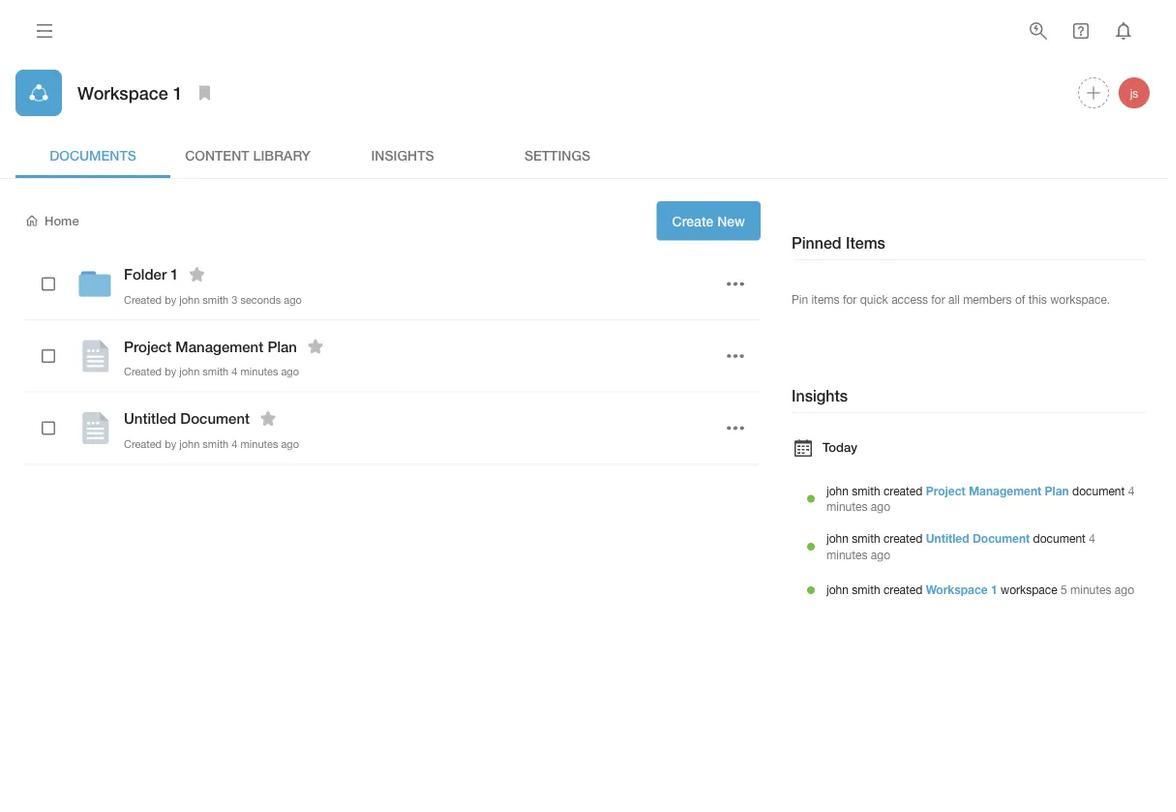 Task type: describe. For each thing, give the bounding box(es) containing it.
1 for from the left
[[843, 292, 857, 306]]

created for untitled document
[[124, 438, 162, 451]]

home
[[45, 213, 79, 228]]

content
[[185, 147, 249, 163]]

create new
[[673, 213, 746, 229]]

pinned items
[[792, 234, 886, 252]]

0 horizontal spatial plan
[[268, 338, 297, 356]]

0 vertical spatial document
[[180, 410, 250, 428]]

by for folder
[[165, 293, 176, 306]]

pinned
[[792, 234, 842, 252]]

js button
[[1117, 75, 1153, 111]]

1 horizontal spatial untitled
[[927, 532, 970, 546]]

content library link
[[170, 132, 325, 178]]

all
[[949, 292, 960, 306]]

items
[[812, 292, 840, 306]]

created by john smith 4 minutes ago for management
[[124, 366, 299, 378]]

seconds
[[241, 293, 281, 306]]

access
[[892, 292, 929, 306]]

0 vertical spatial workspace
[[77, 82, 168, 103]]

folder 1
[[124, 266, 179, 283]]

1 vertical spatial workspace
[[927, 584, 988, 597]]

0 horizontal spatial project
[[124, 338, 172, 356]]

1 vertical spatial document
[[973, 532, 1031, 546]]

insights link
[[325, 132, 480, 178]]

by for project
[[165, 366, 176, 378]]

1 horizontal spatial insights
[[792, 387, 848, 405]]

1 horizontal spatial plan
[[1046, 484, 1070, 498]]

created by john smith 4 minutes ago for document
[[124, 438, 299, 451]]

john smith created project management plan document
[[827, 484, 1126, 498]]

1 for folder 1
[[171, 266, 179, 283]]

this
[[1029, 292, 1048, 306]]

tab list containing documents
[[15, 132, 1153, 178]]

settings link
[[480, 132, 635, 178]]

documents link
[[15, 132, 170, 178]]

created for project management plan
[[124, 366, 162, 378]]

4 minutes ago for document
[[827, 532, 1096, 562]]

quick
[[861, 292, 889, 306]]

john smith created workspace 1 workspace 5 minutes ago
[[827, 584, 1135, 597]]

1 vertical spatial document
[[1034, 532, 1086, 546]]

content library
[[185, 147, 311, 163]]

folder
[[124, 266, 167, 283]]



Task type: vqa. For each thing, say whether or not it's contained in the screenshot.
Trackable
no



Task type: locate. For each thing, give the bounding box(es) containing it.
3 created from the top
[[124, 438, 162, 451]]

favorite image for project management plan
[[304, 335, 327, 358]]

1 horizontal spatial project
[[927, 484, 966, 498]]

project management plan link
[[927, 484, 1070, 498]]

new
[[718, 213, 746, 229]]

project
[[124, 338, 172, 356], [927, 484, 966, 498]]

bookmark image
[[193, 81, 217, 105]]

0 vertical spatial favorite image
[[186, 263, 209, 286]]

favorite image
[[257, 407, 280, 431]]

workspace.
[[1051, 292, 1111, 306]]

4 minutes ago up 'workspace 1' link
[[827, 532, 1096, 562]]

pin
[[792, 292, 809, 306]]

by
[[165, 293, 176, 306], [165, 366, 176, 378], [165, 438, 176, 451]]

document
[[180, 410, 250, 428], [973, 532, 1031, 546]]

items
[[846, 234, 886, 252]]

minutes
[[241, 366, 278, 378], [241, 438, 278, 451], [827, 500, 868, 514], [827, 548, 868, 562], [1071, 584, 1112, 597]]

1 created from the top
[[124, 293, 162, 306]]

created for folder 1
[[124, 293, 162, 306]]

john
[[179, 293, 200, 306], [179, 366, 200, 378], [179, 438, 200, 451], [827, 484, 849, 498], [827, 532, 849, 546], [827, 584, 849, 597]]

1 vertical spatial management
[[970, 484, 1042, 498]]

0 vertical spatial insights
[[371, 147, 434, 163]]

insights inside tab list
[[371, 147, 434, 163]]

1 vertical spatial project
[[927, 484, 966, 498]]

2 created from the top
[[884, 532, 923, 546]]

today
[[823, 439, 858, 454]]

2 vertical spatial by
[[165, 438, 176, 451]]

created for workspace
[[884, 584, 923, 597]]

created for project
[[884, 484, 923, 498]]

project up john smith created untitled document document
[[927, 484, 966, 498]]

1 vertical spatial created
[[124, 366, 162, 378]]

1 created by john smith 4 minutes ago from the top
[[124, 366, 299, 378]]

management
[[176, 338, 264, 356], [970, 484, 1042, 498]]

1 vertical spatial untitled
[[927, 532, 970, 546]]

1 horizontal spatial favorite image
[[304, 335, 327, 358]]

0 vertical spatial created by john smith 4 minutes ago
[[124, 366, 299, 378]]

1 vertical spatial plan
[[1046, 484, 1070, 498]]

untitled down project management plan
[[124, 410, 176, 428]]

1 left bookmark icon
[[173, 82, 183, 103]]

project down folder
[[124, 338, 172, 356]]

created up untitled document
[[124, 366, 162, 378]]

tab list
[[15, 132, 1153, 178]]

0 horizontal spatial favorite image
[[186, 263, 209, 286]]

0 horizontal spatial for
[[843, 292, 857, 306]]

workspace
[[77, 82, 168, 103], [927, 584, 988, 597]]

1 horizontal spatial for
[[932, 292, 946, 306]]

2 vertical spatial created
[[124, 438, 162, 451]]

smith
[[203, 293, 229, 306], [203, 366, 229, 378], [203, 438, 229, 451], [852, 484, 881, 498], [852, 532, 881, 546], [852, 584, 881, 597]]

document down 'project management plan' link
[[973, 532, 1031, 546]]

pin items for quick access for all members of this workspace.
[[792, 292, 1111, 306]]

untitled document link
[[927, 532, 1031, 546]]

1 vertical spatial 4 minutes ago
[[827, 532, 1096, 562]]

3 by from the top
[[165, 438, 176, 451]]

created left untitled document link
[[884, 532, 923, 546]]

1 4 minutes ago from the top
[[827, 484, 1135, 514]]

library
[[253, 147, 311, 163]]

untitled document
[[124, 410, 250, 428]]

1 vertical spatial created by john smith 4 minutes ago
[[124, 438, 299, 451]]

0 vertical spatial untitled
[[124, 410, 176, 428]]

1 created from the top
[[884, 484, 923, 498]]

1 right folder
[[171, 266, 179, 283]]

created by john smith 4 minutes ago down untitled document
[[124, 438, 299, 451]]

0 vertical spatial management
[[176, 338, 264, 356]]

1
[[173, 82, 183, 103], [171, 266, 179, 283], [992, 584, 998, 597]]

0 horizontal spatial workspace
[[77, 82, 168, 103]]

created
[[884, 484, 923, 498], [884, 532, 923, 546], [884, 584, 923, 597]]

home link
[[23, 212, 79, 230]]

0 vertical spatial created
[[124, 293, 162, 306]]

workspace 1 link
[[927, 584, 998, 597]]

2 created by john smith 4 minutes ago from the top
[[124, 438, 299, 451]]

by down project management plan
[[165, 366, 176, 378]]

created up john smith created untitled document document
[[884, 484, 923, 498]]

by for untitled
[[165, 438, 176, 451]]

2 vertical spatial created
[[884, 584, 923, 597]]

0 vertical spatial 4 minutes ago
[[827, 484, 1135, 514]]

untitled
[[124, 410, 176, 428], [927, 532, 970, 546]]

0 horizontal spatial insights
[[371, 147, 434, 163]]

2 created from the top
[[124, 366, 162, 378]]

2 4 minutes ago from the top
[[827, 532, 1096, 562]]

management down created by john smith 3 seconds ago
[[176, 338, 264, 356]]

1 horizontal spatial document
[[973, 532, 1031, 546]]

0 vertical spatial 1
[[173, 82, 183, 103]]

by down folder 1
[[165, 293, 176, 306]]

project management plan
[[124, 338, 297, 356]]

created by john smith 4 minutes ago
[[124, 366, 299, 378], [124, 438, 299, 451]]

2 by from the top
[[165, 366, 176, 378]]

4 minutes ago
[[827, 484, 1135, 514], [827, 532, 1096, 562]]

4
[[232, 366, 238, 378], [232, 438, 238, 451], [1129, 484, 1135, 498], [1090, 532, 1096, 546]]

john smith created untitled document document
[[827, 532, 1086, 546]]

for
[[843, 292, 857, 306], [932, 292, 946, 306]]

created by john smith 4 minutes ago down project management plan
[[124, 366, 299, 378]]

for left quick
[[843, 292, 857, 306]]

created left 'workspace 1' link
[[884, 584, 923, 597]]

favorite image for folder 1
[[186, 263, 209, 286]]

1 vertical spatial by
[[165, 366, 176, 378]]

settings
[[525, 147, 591, 163]]

created by john smith 3 seconds ago
[[124, 293, 302, 306]]

2 vertical spatial 1
[[992, 584, 998, 597]]

0 horizontal spatial untitled
[[124, 410, 176, 428]]

2 for from the left
[[932, 292, 946, 306]]

0 vertical spatial document
[[1073, 484, 1126, 498]]

1 horizontal spatial management
[[970, 484, 1042, 498]]

1 vertical spatial insights
[[792, 387, 848, 405]]

0 horizontal spatial document
[[180, 410, 250, 428]]

workspace down john smith created untitled document document
[[927, 584, 988, 597]]

3
[[232, 293, 238, 306]]

workspace 1
[[77, 82, 183, 103]]

of
[[1016, 292, 1026, 306]]

workspace
[[1001, 584, 1058, 597]]

0 vertical spatial project
[[124, 338, 172, 356]]

insights
[[371, 147, 434, 163], [792, 387, 848, 405]]

create
[[673, 213, 714, 229]]

create new button
[[657, 201, 761, 241]]

1 by from the top
[[165, 293, 176, 306]]

1 vertical spatial 1
[[171, 266, 179, 283]]

untitled up 'workspace 1' link
[[927, 532, 970, 546]]

1 horizontal spatial workspace
[[927, 584, 988, 597]]

1 left workspace
[[992, 584, 998, 597]]

workspace up documents
[[77, 82, 168, 103]]

5
[[1061, 584, 1068, 597]]

created down folder
[[124, 293, 162, 306]]

ago
[[284, 293, 302, 306], [281, 366, 299, 378], [281, 438, 299, 451], [871, 500, 891, 514], [871, 548, 891, 562], [1115, 584, 1135, 597]]

1 vertical spatial created
[[884, 532, 923, 546]]

members
[[964, 292, 1013, 306]]

management up untitled document link
[[970, 484, 1042, 498]]

4 minutes ago for management
[[827, 484, 1135, 514]]

created for untitled
[[884, 532, 923, 546]]

3 created from the top
[[884, 584, 923, 597]]

favorite image
[[186, 263, 209, 286], [304, 335, 327, 358]]

0 horizontal spatial management
[[176, 338, 264, 356]]

0 vertical spatial by
[[165, 293, 176, 306]]

created
[[124, 293, 162, 306], [124, 366, 162, 378], [124, 438, 162, 451]]

1 vertical spatial favorite image
[[304, 335, 327, 358]]

document left favorite icon
[[180, 410, 250, 428]]

0 vertical spatial created
[[884, 484, 923, 498]]

0 vertical spatial plan
[[268, 338, 297, 356]]

by down untitled document
[[165, 438, 176, 451]]

for left all on the right
[[932, 292, 946, 306]]

created down untitled document
[[124, 438, 162, 451]]

js
[[1131, 86, 1139, 100]]

documents
[[50, 147, 136, 163]]

1 for workspace 1
[[173, 82, 183, 103]]

plan
[[268, 338, 297, 356], [1046, 484, 1070, 498]]

4 minutes ago up untitled document link
[[827, 484, 1135, 514]]

document
[[1073, 484, 1126, 498], [1034, 532, 1086, 546]]



